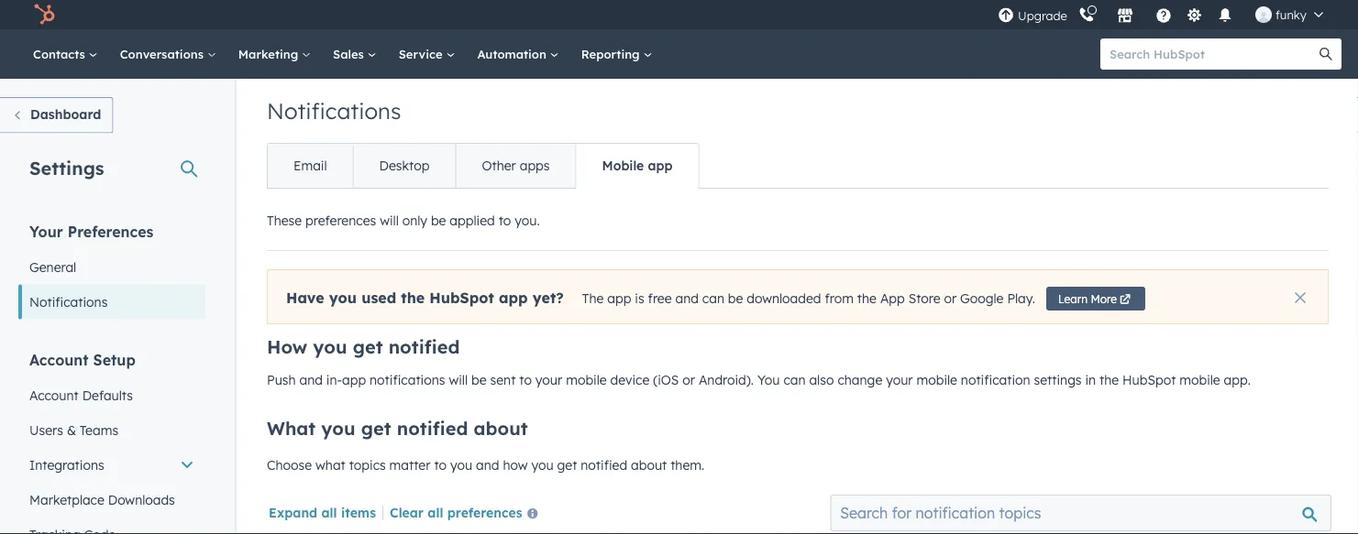 Task type: locate. For each thing, give the bounding box(es) containing it.
hubspot
[[430, 289, 494, 307], [1123, 372, 1176, 388]]

will left only
[[380, 213, 399, 229]]

about left them.
[[631, 458, 667, 474]]

upgrade
[[1018, 8, 1068, 23]]

0 horizontal spatial hubspot
[[430, 289, 494, 307]]

2 horizontal spatial be
[[728, 291, 743, 307]]

0 horizontal spatial to
[[434, 458, 447, 474]]

desktop button
[[353, 144, 455, 188]]

1 horizontal spatial notifications
[[267, 97, 401, 125]]

get down used
[[353, 336, 383, 359]]

to right matter at the left bottom of page
[[434, 458, 447, 474]]

1 vertical spatial notified
[[397, 417, 468, 440]]

push and in-app notifications will be sent to your mobile device (ios or android). you can also change your mobile notification settings in the hubspot mobile app.
[[267, 372, 1251, 388]]

and left in- on the bottom of the page
[[299, 372, 323, 388]]

service link
[[388, 29, 466, 79]]

yet?
[[533, 289, 564, 307]]

navigation containing email
[[267, 143, 699, 189]]

account up account defaults on the left of page
[[29, 351, 89, 369]]

marketplaces button
[[1106, 0, 1145, 29]]

2 vertical spatial be
[[472, 372, 487, 388]]

mobile left device
[[566, 372, 607, 388]]

marketing link
[[227, 29, 322, 79]]

in-
[[326, 372, 342, 388]]

to left you.
[[499, 213, 511, 229]]

be inside have you used the hubspot app yet? alert
[[728, 291, 743, 307]]

2 vertical spatial get
[[557, 458, 577, 474]]

device
[[610, 372, 650, 388]]

2 account from the top
[[29, 388, 79, 404]]

notified up matter at the left bottom of page
[[397, 417, 468, 440]]

0 horizontal spatial be
[[431, 213, 446, 229]]

0 vertical spatial about
[[474, 417, 528, 440]]

1 horizontal spatial your
[[886, 372, 913, 388]]

0 vertical spatial notified
[[389, 336, 460, 359]]

1 horizontal spatial hubspot
[[1123, 372, 1176, 388]]

marketplaces image
[[1117, 8, 1134, 25]]

2 horizontal spatial mobile
[[1180, 372, 1221, 388]]

3 mobile from the left
[[1180, 372, 1221, 388]]

calling icon image
[[1079, 7, 1095, 24]]

0 horizontal spatial preferences
[[305, 213, 376, 229]]

menu
[[996, 0, 1336, 29]]

2 all from the left
[[428, 505, 443, 521]]

1 vertical spatial about
[[631, 458, 667, 474]]

0 vertical spatial will
[[380, 213, 399, 229]]

the right used
[[401, 289, 425, 307]]

1 horizontal spatial mobile
[[917, 372, 958, 388]]

0 horizontal spatial or
[[683, 372, 695, 388]]

and right free
[[676, 291, 699, 307]]

1 account from the top
[[29, 351, 89, 369]]

1 horizontal spatial be
[[472, 372, 487, 388]]

0 vertical spatial get
[[353, 336, 383, 359]]

0 horizontal spatial will
[[380, 213, 399, 229]]

all left items
[[321, 505, 337, 521]]

1 vertical spatial hubspot
[[1123, 372, 1176, 388]]

notified
[[389, 336, 460, 359], [397, 417, 468, 440], [581, 458, 628, 474]]

1 vertical spatial get
[[361, 417, 391, 440]]

1 horizontal spatial can
[[784, 372, 806, 388]]

0 vertical spatial account
[[29, 351, 89, 369]]

0 vertical spatial notifications
[[267, 97, 401, 125]]

can inside have you used the hubspot app yet? alert
[[702, 291, 725, 307]]

will left sent at the bottom left of the page
[[449, 372, 468, 388]]

store
[[909, 291, 941, 307]]

0 horizontal spatial all
[[321, 505, 337, 521]]

marketplace
[[29, 492, 104, 508]]

you right how
[[531, 458, 554, 474]]

close image
[[1295, 293, 1306, 304]]

0 vertical spatial and
[[676, 291, 699, 307]]

hubspot right the in
[[1123, 372, 1176, 388]]

notified up notifications
[[389, 336, 460, 359]]

upgrade image
[[998, 8, 1014, 24]]

1 vertical spatial preferences
[[447, 505, 523, 521]]

about up how
[[474, 417, 528, 440]]

1 horizontal spatial preferences
[[447, 505, 523, 521]]

the left app
[[857, 291, 877, 307]]

general link
[[18, 250, 205, 285]]

0 vertical spatial preferences
[[305, 213, 376, 229]]

1 horizontal spatial and
[[476, 458, 499, 474]]

have you used the hubspot app yet? alert
[[267, 270, 1329, 325]]

get for what
[[361, 417, 391, 440]]

Search for notification topics search field
[[830, 495, 1332, 532]]

you.
[[515, 213, 540, 229]]

settings link
[[1183, 5, 1206, 24]]

all inside button
[[428, 505, 443, 521]]

0 vertical spatial be
[[431, 213, 446, 229]]

hubspot down the applied
[[430, 289, 494, 307]]

2 horizontal spatial the
[[1100, 372, 1119, 388]]

you for what
[[321, 417, 355, 440]]

the
[[401, 289, 425, 307], [857, 291, 877, 307], [1100, 372, 1119, 388]]

only
[[402, 213, 427, 229]]

menu containing funky
[[996, 0, 1336, 29]]

1 horizontal spatial or
[[944, 291, 957, 307]]

navigation
[[267, 143, 699, 189]]

you up what
[[321, 417, 355, 440]]

about
[[474, 417, 528, 440], [631, 458, 667, 474]]

search button
[[1311, 39, 1342, 70]]

to
[[499, 213, 511, 229], [519, 372, 532, 388], [434, 458, 447, 474]]

be left sent at the bottom left of the page
[[472, 372, 487, 388]]

0 horizontal spatial notifications
[[29, 294, 108, 310]]

1 horizontal spatial will
[[449, 372, 468, 388]]

you up in- on the bottom of the page
[[313, 336, 347, 359]]

1 vertical spatial can
[[784, 372, 806, 388]]

funky
[[1276, 7, 1307, 22]]

get
[[353, 336, 383, 359], [361, 417, 391, 440], [557, 458, 577, 474]]

account up users
[[29, 388, 79, 404]]

or right (ios
[[683, 372, 695, 388]]

account for account setup
[[29, 351, 89, 369]]

0 vertical spatial or
[[944, 291, 957, 307]]

email button
[[268, 144, 353, 188]]

app
[[648, 158, 673, 174], [499, 289, 528, 307], [608, 291, 631, 307], [342, 372, 366, 388]]

notifications
[[267, 97, 401, 125], [29, 294, 108, 310]]

general
[[29, 259, 76, 275]]

learn
[[1058, 292, 1088, 306]]

0 horizontal spatial your
[[535, 372, 562, 388]]

and left how
[[476, 458, 499, 474]]

get up "topics" at the bottom of page
[[361, 417, 391, 440]]

be left downloaded
[[728, 291, 743, 307]]

be for notifications
[[472, 372, 487, 388]]

account
[[29, 351, 89, 369], [29, 388, 79, 404]]

you
[[758, 372, 780, 388]]

mobile app
[[602, 158, 673, 174]]

1 vertical spatial account
[[29, 388, 79, 404]]

0 horizontal spatial and
[[299, 372, 323, 388]]

all right clear
[[428, 505, 443, 521]]

your
[[535, 372, 562, 388], [886, 372, 913, 388]]

notifications down general
[[29, 294, 108, 310]]

1 vertical spatial notifications
[[29, 294, 108, 310]]

can right you
[[784, 372, 806, 388]]

0 vertical spatial can
[[702, 291, 725, 307]]

you inside alert
[[329, 289, 357, 307]]

0 vertical spatial hubspot
[[430, 289, 494, 307]]

preferences
[[68, 222, 154, 241]]

the right the in
[[1100, 372, 1119, 388]]

can
[[702, 291, 725, 307], [784, 372, 806, 388]]

clear all preferences
[[390, 505, 523, 521]]

choose what topics matter to you and how you get notified about them.
[[267, 458, 705, 474]]

all
[[321, 505, 337, 521], [428, 505, 443, 521]]

can right free
[[702, 291, 725, 307]]

users & teams link
[[18, 413, 205, 448]]

your right sent at the bottom left of the page
[[535, 372, 562, 388]]

1 vertical spatial and
[[299, 372, 323, 388]]

help image
[[1156, 8, 1172, 25]]

you for how
[[313, 336, 347, 359]]

learn more link
[[1047, 287, 1146, 311]]

or right store
[[944, 291, 957, 307]]

be right only
[[431, 213, 446, 229]]

setup
[[93, 351, 136, 369]]

mobile
[[566, 372, 607, 388], [917, 372, 958, 388], [1180, 372, 1221, 388]]

android).
[[699, 372, 754, 388]]

reporting
[[581, 46, 643, 61]]

0 horizontal spatial mobile
[[566, 372, 607, 388]]

in
[[1085, 372, 1096, 388]]

is
[[635, 291, 645, 307]]

be for and
[[728, 291, 743, 307]]

your right "change"
[[886, 372, 913, 388]]

notifications down the sales
[[267, 97, 401, 125]]

notified left them.
[[581, 458, 628, 474]]

app left is
[[608, 291, 631, 307]]

hubspot image
[[33, 4, 55, 26]]

app right 'mobile'
[[648, 158, 673, 174]]

2 mobile from the left
[[917, 372, 958, 388]]

marketplace downloads
[[29, 492, 175, 508]]

0 horizontal spatial can
[[702, 291, 725, 307]]

preferences right these
[[305, 213, 376, 229]]

used
[[362, 289, 396, 307]]

mobile left 'app.'
[[1180, 372, 1221, 388]]

funky button
[[1245, 0, 1335, 29]]

1 mobile from the left
[[566, 372, 607, 388]]

or inside have you used the hubspot app yet? alert
[[944, 291, 957, 307]]

1 horizontal spatial all
[[428, 505, 443, 521]]

preferences
[[305, 213, 376, 229], [447, 505, 523, 521]]

Search HubSpot search field
[[1101, 39, 1325, 70]]

1 horizontal spatial to
[[499, 213, 511, 229]]

you left used
[[329, 289, 357, 307]]

mobile left notification
[[917, 372, 958, 388]]

more
[[1091, 292, 1117, 306]]

(ios
[[653, 372, 679, 388]]

notifications
[[370, 372, 445, 388]]

preferences down choose what topics matter to you and how you get notified about them.
[[447, 505, 523, 521]]

2 vertical spatial and
[[476, 458, 499, 474]]

service
[[399, 46, 446, 61]]

clear all preferences button
[[390, 503, 545, 525]]

2 horizontal spatial and
[[676, 291, 699, 307]]

1 all from the left
[[321, 505, 337, 521]]

be
[[431, 213, 446, 229], [728, 291, 743, 307], [472, 372, 487, 388]]

get right how
[[557, 458, 577, 474]]

to right sent at the bottom left of the page
[[519, 372, 532, 388]]

1 vertical spatial be
[[728, 291, 743, 307]]

1 vertical spatial to
[[519, 372, 532, 388]]



Task type: vqa. For each thing, say whether or not it's contained in the screenshot.
notifications
yes



Task type: describe. For each thing, give the bounding box(es) containing it.
integrations button
[[18, 448, 205, 483]]

free
[[648, 291, 672, 307]]

mobile app button
[[576, 144, 698, 188]]

dashboard
[[30, 106, 101, 122]]

notifications image
[[1217, 8, 1234, 25]]

hubspot link
[[22, 4, 69, 26]]

downloads
[[108, 492, 175, 508]]

items
[[341, 505, 376, 521]]

app left the yet? in the left bottom of the page
[[499, 289, 528, 307]]

0 vertical spatial to
[[499, 213, 511, 229]]

reporting link
[[570, 29, 664, 79]]

0 horizontal spatial about
[[474, 417, 528, 440]]

dashboard link
[[0, 97, 113, 133]]

other apps button
[[455, 144, 576, 188]]

applied
[[450, 213, 495, 229]]

change
[[838, 372, 883, 388]]

sent
[[490, 372, 516, 388]]

the
[[582, 291, 604, 307]]

email
[[294, 158, 327, 174]]

you for have
[[329, 289, 357, 307]]

what
[[267, 417, 316, 440]]

app down how you get notified
[[342, 372, 366, 388]]

1 horizontal spatial the
[[857, 291, 877, 307]]

what you get notified about
[[267, 417, 528, 440]]

notifications inside your preferences 'element'
[[29, 294, 108, 310]]

learn more
[[1058, 292, 1117, 306]]

2 your from the left
[[886, 372, 913, 388]]

settings
[[1034, 372, 1082, 388]]

all for expand
[[321, 505, 337, 521]]

apps
[[520, 158, 550, 174]]

account setup element
[[18, 350, 205, 535]]

expand all items
[[269, 505, 376, 521]]

desktop
[[379, 158, 430, 174]]

1 vertical spatial will
[[449, 372, 468, 388]]

account defaults
[[29, 388, 133, 404]]

marketplace downloads link
[[18, 483, 205, 518]]

notifications button
[[1210, 0, 1241, 29]]

sales link
[[322, 29, 388, 79]]

help button
[[1148, 0, 1179, 29]]

notifications link
[[18, 285, 205, 320]]

conversations link
[[109, 29, 227, 79]]

and inside have you used the hubspot app yet? alert
[[676, 291, 699, 307]]

notification
[[961, 372, 1031, 388]]

expand
[[269, 505, 318, 521]]

also
[[809, 372, 834, 388]]

google
[[960, 291, 1004, 307]]

choose
[[267, 458, 312, 474]]

0 horizontal spatial the
[[401, 289, 425, 307]]

automation link
[[466, 29, 570, 79]]

push
[[267, 372, 296, 388]]

defaults
[[82, 388, 133, 404]]

marketing
[[238, 46, 302, 61]]

what
[[316, 458, 346, 474]]

settings
[[29, 156, 104, 179]]

clear
[[390, 505, 424, 521]]

hubspot inside alert
[[430, 289, 494, 307]]

notified for what you get notified about
[[397, 417, 468, 440]]

2 vertical spatial to
[[434, 458, 447, 474]]

teams
[[80, 422, 118, 438]]

account defaults link
[[18, 378, 205, 413]]

contacts link
[[22, 29, 109, 79]]

calling icon button
[[1071, 3, 1102, 27]]

settings image
[[1186, 8, 1203, 24]]

funky town image
[[1256, 6, 1272, 23]]

get for how
[[353, 336, 383, 359]]

notified for how you get notified
[[389, 336, 460, 359]]

from
[[825, 291, 854, 307]]

sales
[[333, 46, 368, 61]]

play.
[[1008, 291, 1036, 307]]

1 your from the left
[[535, 372, 562, 388]]

app inside button
[[648, 158, 673, 174]]

how
[[503, 458, 528, 474]]

automation
[[477, 46, 550, 61]]

how
[[267, 336, 307, 359]]

&
[[67, 422, 76, 438]]

downloaded
[[747, 291, 821, 307]]

matter
[[389, 458, 431, 474]]

account setup
[[29, 351, 136, 369]]

preferences inside button
[[447, 505, 523, 521]]

users & teams
[[29, 422, 118, 438]]

how you get notified
[[267, 336, 460, 359]]

1 horizontal spatial about
[[631, 458, 667, 474]]

other
[[482, 158, 516, 174]]

account for account defaults
[[29, 388, 79, 404]]

topics
[[349, 458, 386, 474]]

integrations
[[29, 457, 104, 473]]

2 horizontal spatial to
[[519, 372, 532, 388]]

your preferences
[[29, 222, 154, 241]]

2 vertical spatial notified
[[581, 458, 628, 474]]

the app is free and can be downloaded from the app store or google play.
[[582, 291, 1036, 307]]

all for clear
[[428, 505, 443, 521]]

your preferences element
[[18, 222, 205, 320]]

users
[[29, 422, 63, 438]]

have
[[286, 289, 324, 307]]

search image
[[1320, 48, 1333, 61]]

conversations
[[120, 46, 207, 61]]

have you used the hubspot app yet?
[[286, 289, 564, 307]]

your
[[29, 222, 63, 241]]

app
[[880, 291, 905, 307]]

1 vertical spatial or
[[683, 372, 695, 388]]

these
[[267, 213, 302, 229]]

these preferences will only be applied to you.
[[267, 213, 540, 229]]

other apps
[[482, 158, 550, 174]]

mobile
[[602, 158, 644, 174]]

you up clear all preferences
[[450, 458, 472, 474]]



